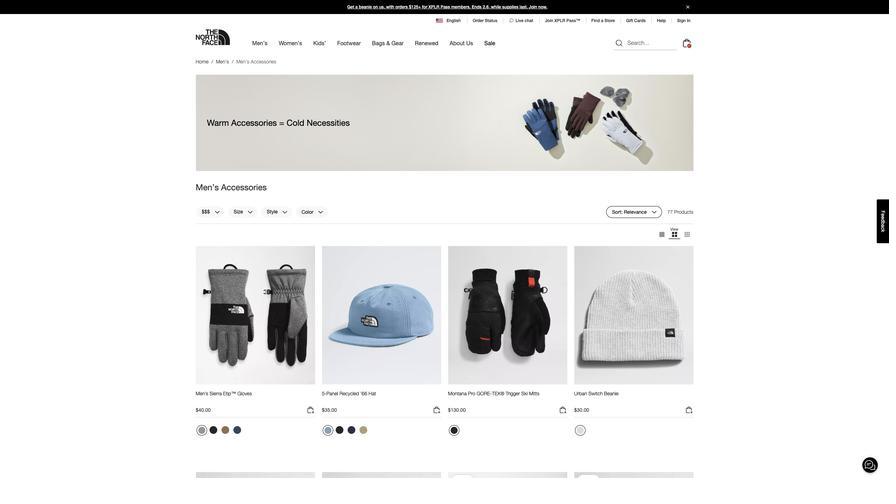 Task type: vqa. For each thing, say whether or not it's contained in the screenshot.
"$30.00" dropdown button
yes



Task type: locate. For each thing, give the bounding box(es) containing it.
men's accessories
[[196, 182, 269, 192]]

Utility Brown radio
[[220, 425, 231, 436]]

0 horizontal spatial join
[[529, 5, 537, 9]]

$30.00 button
[[574, 406, 693, 417]]

view button
[[668, 227, 681, 242]]

montana
[[448, 391, 467, 396]]

warm accessories = cold necessities
[[207, 118, 350, 128]]

men's link right 'home'
[[216, 59, 229, 64]]

tnf black radio right tnf medium grey heather option
[[208, 425, 219, 436]]

d
[[880, 219, 886, 222]]

join down the now.
[[545, 18, 553, 23]]

e up d
[[880, 213, 886, 216]]

sale
[[484, 40, 495, 46]]

tnf black radio down $130.00
[[449, 425, 459, 436]]

TNF Medium Grey Heather radio
[[196, 425, 207, 436]]

$35.00 button
[[322, 406, 441, 417]]

sale link
[[484, 33, 495, 53]]

1 $choose color$ option group from the left
[[196, 425, 243, 439]]

help link
[[657, 18, 666, 23]]

TNF Black radio
[[208, 425, 219, 436], [334, 425, 345, 436], [449, 425, 459, 436]]

0 horizontal spatial tnf black radio
[[208, 425, 219, 436]]

order
[[473, 18, 484, 23]]

summit navy image
[[348, 426, 355, 434]]

2 vertical spatial a
[[880, 224, 886, 227]]

tnf black image right tnf medium grey heather option
[[209, 426, 217, 434]]

accessories for warm
[[231, 118, 277, 128]]

0 vertical spatial xplr
[[429, 5, 439, 9]]

size button
[[228, 206, 258, 218]]

trigger
[[506, 391, 520, 396]]

home / men's / men's accessories
[[196, 59, 278, 64]]

men's sierra etip™ gloves button
[[196, 391, 252, 403]]

Summit Navy radio
[[346, 425, 357, 436]]

1 horizontal spatial tnf black image
[[451, 427, 458, 434]]

0 vertical spatial join
[[529, 5, 537, 9]]

orders
[[395, 5, 408, 9]]

gift cards link
[[626, 18, 646, 23]]

77 products
[[668, 209, 693, 215]]

cards
[[634, 18, 646, 23]]

f
[[880, 210, 886, 213]]

1 vertical spatial accessories
[[231, 118, 277, 128]]

1 vertical spatial a
[[601, 18, 603, 23]]

e up b
[[880, 216, 886, 219]]

1 link
[[681, 37, 692, 49]]

bags & gear link
[[372, 33, 404, 53]]

xplr left the pass™
[[555, 18, 565, 23]]

shady blue image
[[233, 426, 241, 434]]

join xplr pass™
[[545, 18, 580, 23]]

2 / from the left
[[232, 59, 234, 64]]

$choose color$ option group
[[196, 425, 243, 439], [322, 425, 370, 439]]

Khaki Stone radio
[[358, 425, 369, 436]]

get a beanie on us, with orders $125+ for xplr pass members. ends 2.6, while supplies last. join now.
[[347, 5, 547, 9]]

1 horizontal spatial a
[[601, 18, 603, 23]]

urban switch beanie button
[[574, 391, 619, 403]]

a right the get at top
[[355, 5, 358, 9]]

chat
[[525, 18, 533, 23]]

with
[[386, 5, 394, 9]]

/ right 'home'
[[212, 59, 213, 64]]

2 horizontal spatial tnf black radio
[[449, 425, 459, 436]]

accessories
[[251, 59, 276, 64], [231, 118, 277, 128], [221, 182, 267, 192]]

0 vertical spatial accessories
[[251, 59, 276, 64]]

2 $choose color$ option group from the left
[[322, 425, 370, 439]]

pro
[[468, 391, 475, 396]]

$$$
[[202, 209, 210, 215]]

0 horizontal spatial $choose color$ option group
[[196, 425, 243, 439]]

join right last. on the top of page
[[529, 5, 537, 9]]

a for beanie
[[355, 5, 358, 9]]

about us
[[450, 40, 473, 46]]

77 products status
[[668, 206, 693, 218]]

men's link up men's accessories element
[[252, 33, 268, 53]]

1 horizontal spatial /
[[232, 59, 234, 64]]

xplr right for
[[429, 5, 439, 9]]

hat
[[369, 391, 376, 396]]

e
[[880, 213, 886, 216], [880, 216, 886, 219]]

1 vertical spatial men's link
[[216, 59, 229, 64]]

/
[[212, 59, 213, 64], [232, 59, 234, 64]]

2 horizontal spatial a
[[880, 224, 886, 227]]

find a store
[[591, 18, 615, 23]]

1 horizontal spatial xplr
[[555, 18, 565, 23]]

jim beanie image
[[196, 472, 315, 478]]

77
[[668, 209, 673, 215]]

view list box
[[656, 227, 693, 242]]

Search search field
[[614, 36, 677, 50]]

1 e from the top
[[880, 213, 886, 216]]

0 vertical spatial men's link
[[252, 33, 268, 53]]

for
[[422, 5, 427, 9]]

2 vertical spatial accessories
[[221, 182, 267, 192]]

a up k on the top of the page
[[880, 224, 886, 227]]

0 horizontal spatial men's link
[[216, 59, 229, 64]]

$40.00 button
[[196, 406, 315, 417]]

get a beanie on us, with orders $125+ for xplr pass members. ends 2.6, while supplies last. join now. link
[[0, 0, 889, 14]]

tnf black radio right the steel blue option
[[334, 425, 345, 436]]

sign in button
[[677, 18, 691, 23]]

in
[[687, 18, 691, 23]]

find
[[591, 18, 600, 23]]

view
[[670, 227, 679, 231]]

sort: relevance button
[[606, 206, 662, 218]]

necessities
[[307, 118, 350, 128]]

1 horizontal spatial join
[[545, 18, 553, 23]]

$35.00
[[322, 407, 337, 413]]

home link
[[196, 59, 209, 64]]

0 horizontal spatial tnf black image
[[209, 426, 217, 434]]

gore-
[[477, 391, 492, 396]]

style
[[267, 209, 278, 215]]

tnf black image
[[209, 426, 217, 434], [451, 427, 458, 434]]

ends
[[472, 5, 482, 9]]

store
[[605, 18, 615, 23]]

sort: relevance
[[612, 209, 647, 215]]

f e e d b a c k
[[880, 210, 886, 232]]

gloves
[[237, 391, 252, 396]]

1 horizontal spatial $choose color$ option group
[[322, 425, 370, 439]]

0 horizontal spatial a
[[355, 5, 358, 9]]

beanie
[[604, 391, 619, 396]]

switch
[[589, 391, 603, 396]]

0 horizontal spatial /
[[212, 59, 213, 64]]

live chat
[[516, 18, 533, 23]]

/ left men's accessories element
[[232, 59, 234, 64]]

1 horizontal spatial tnf black radio
[[334, 425, 345, 436]]

2.6,
[[483, 5, 490, 9]]

english link
[[436, 18, 462, 24]]

$130.00
[[448, 407, 466, 413]]

footwear link
[[337, 33, 361, 53]]

tnf black image down $130.00
[[451, 427, 458, 434]]

b
[[880, 222, 886, 224]]

utility brown image
[[221, 426, 229, 434]]

find a store link
[[591, 18, 615, 23]]

women's link
[[279, 33, 302, 53]]

TNF Light Grey Heather radio
[[575, 425, 585, 436]]

0 vertical spatial a
[[355, 5, 358, 9]]

english
[[447, 18, 461, 23]]

join xplr pass™ link
[[545, 18, 580, 23]]

a for store
[[601, 18, 603, 23]]

1 vertical spatial xplr
[[555, 18, 565, 23]]

&
[[386, 40, 390, 46]]

a
[[355, 5, 358, 9], [601, 18, 603, 23], [880, 224, 886, 227]]

tnf black image for rightmost tnf black "radio"
[[451, 427, 458, 434]]

men's link
[[252, 33, 268, 53], [216, 59, 229, 64]]

a right find
[[601, 18, 603, 23]]

products
[[674, 209, 693, 215]]



Task type: describe. For each thing, give the bounding box(es) containing it.
f e e d b a c k button
[[877, 199, 889, 243]]

'66
[[360, 391, 367, 396]]

montana pro gore-tex® trigger ski mitts button
[[448, 391, 539, 403]]

Shady Blue radio
[[232, 425, 243, 436]]

montana pro gore-tex® ski mitts image
[[574, 472, 693, 478]]

beanie
[[359, 5, 372, 9]]

tnf black image
[[336, 426, 343, 434]]

urban switch beanie
[[574, 391, 619, 396]]

gift
[[626, 18, 633, 23]]

men's sierra etip™ gloves image
[[196, 246, 315, 385]]

montana pro gore-tex® gloves image
[[322, 472, 441, 478]]

etip™
[[223, 391, 236, 396]]

last.
[[520, 5, 528, 9]]

color
[[302, 209, 313, 215]]

sign in
[[677, 18, 691, 23]]

5-panel recycled '66 hat image
[[322, 246, 441, 385]]

accessories for men's
[[221, 182, 267, 192]]

$$$ button
[[196, 206, 225, 218]]

montana pro gore-tex® trigger ski mitts image
[[448, 246, 567, 385]]

bags & gear
[[372, 40, 404, 46]]

kids' link
[[313, 33, 326, 53]]

urban switch beanie image
[[574, 246, 693, 385]]

on
[[373, 5, 378, 9]]

Steel Blue radio
[[323, 425, 333, 436]]

color button
[[296, 206, 329, 218]]

members.
[[451, 5, 471, 9]]

panel
[[326, 391, 338, 396]]

renewed link
[[415, 33, 438, 53]]

denali etip™ gloves image
[[448, 472, 567, 478]]

urban
[[574, 391, 587, 396]]

$40.00
[[196, 407, 211, 413]]

$125+
[[409, 5, 421, 9]]

gift cards
[[626, 18, 646, 23]]

men's sierra etip™ gloves
[[196, 391, 252, 396]]

=
[[279, 118, 284, 128]]

close image
[[683, 5, 692, 9]]

us
[[466, 40, 473, 46]]

recycled
[[340, 391, 359, 396]]

about
[[450, 40, 465, 46]]

tex®
[[492, 391, 504, 396]]

sign
[[677, 18, 686, 23]]

pass
[[441, 5, 450, 9]]

get
[[347, 5, 354, 9]]

tnf black radio for $40.00
[[208, 425, 219, 436]]

while
[[491, 5, 501, 9]]

us,
[[379, 5, 385, 9]]

1 / from the left
[[212, 59, 213, 64]]

$choose color$ option group for $35.00
[[322, 425, 370, 439]]

men's accessories element
[[236, 59, 278, 64]]

live chat button
[[509, 18, 534, 24]]

order status
[[473, 18, 497, 23]]

about us link
[[450, 33, 473, 53]]

tnf medium grey heather image
[[198, 427, 205, 434]]

the north face home page image
[[196, 29, 230, 45]]

montana pro gore-tex® trigger ski mitts
[[448, 391, 539, 396]]

$choose color$ option group for $40.00
[[196, 425, 243, 439]]

5-
[[322, 391, 326, 396]]

tnf black radio for $35.00
[[334, 425, 345, 436]]

1 vertical spatial join
[[545, 18, 553, 23]]

0 horizontal spatial xplr
[[429, 5, 439, 9]]

mitts
[[529, 391, 539, 396]]

bags
[[372, 40, 385, 46]]

1
[[688, 44, 690, 48]]

sort:
[[612, 209, 623, 215]]

steel blue image
[[324, 427, 331, 434]]

khaki stone image
[[359, 426, 367, 434]]

kids'
[[313, 40, 326, 46]]

women's
[[279, 40, 302, 46]]

5-panel recycled '66 hat
[[322, 391, 376, 396]]

2 e from the top
[[880, 216, 886, 219]]

1 horizontal spatial men's link
[[252, 33, 268, 53]]

footwear
[[337, 40, 361, 46]]

an overhead view of gloves, slippers and a beanie laid out on a white background. image
[[196, 75, 693, 171]]

a inside button
[[880, 224, 886, 227]]

now.
[[538, 5, 547, 9]]

live
[[516, 18, 524, 23]]

renewed
[[415, 40, 438, 46]]

tnf black image for $40.00 tnf black "radio"
[[209, 426, 217, 434]]

gear
[[392, 40, 404, 46]]

supplies
[[502, 5, 519, 9]]

$130.00 button
[[448, 406, 567, 417]]

tnf light grey heather image
[[577, 427, 584, 434]]

$30.00
[[574, 407, 589, 413]]

k
[[880, 230, 886, 232]]

search all image
[[615, 39, 623, 47]]

order status link
[[473, 18, 497, 23]]

home
[[196, 59, 209, 64]]

ski
[[521, 391, 528, 396]]



